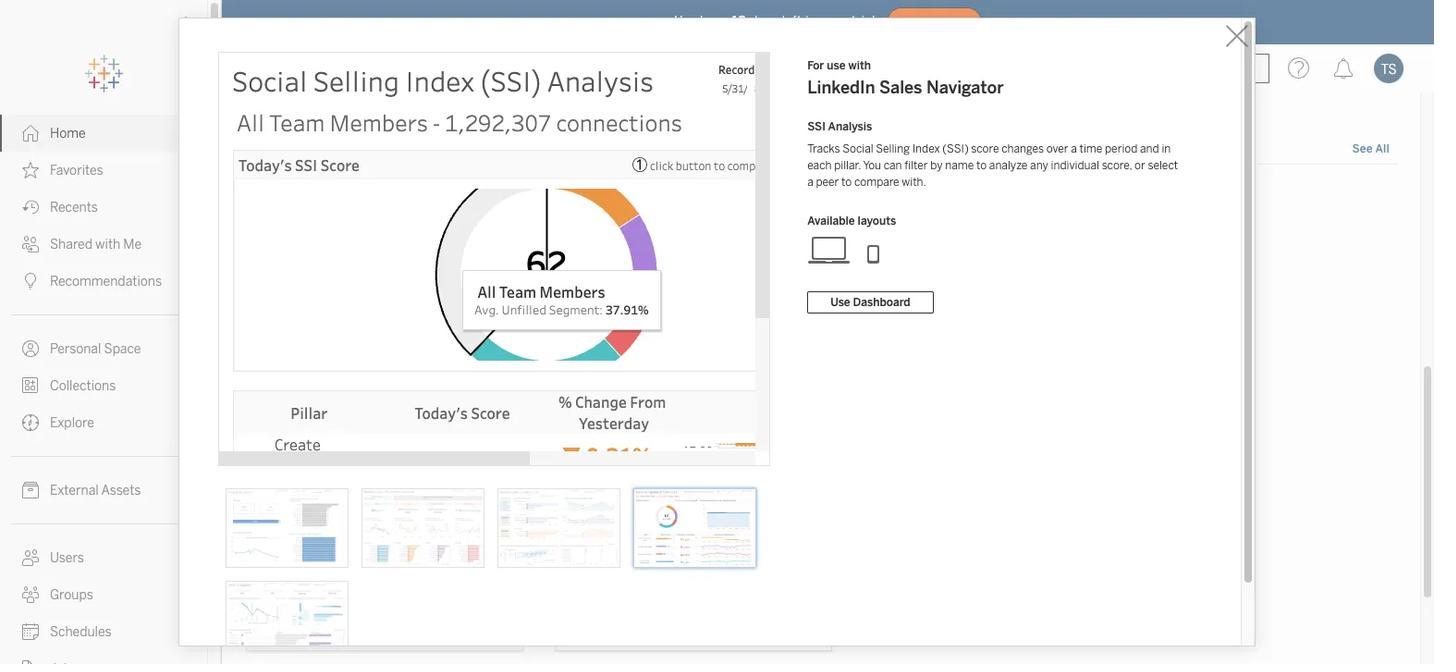 Task type: locate. For each thing, give the bounding box(es) containing it.
data right sample
[[730, 185, 756, 201]]

external assets
[[50, 483, 141, 499]]

1 vertical spatial use
[[660, 185, 681, 201]]

home
[[50, 126, 86, 142]]

users
[[50, 550, 84, 566]]

now
[[934, 16, 959, 28]]

1 horizontal spatial in
[[806, 13, 817, 29]]

with left the me
[[95, 237, 120, 253]]

0 horizontal spatial with
[[95, 237, 120, 253]]

start from a pre-built workbook. simply sign in to your data source, or use sample data to get started.
[[248, 185, 842, 201]]

data
[[569, 185, 596, 201], [730, 185, 756, 201]]

1 horizontal spatial data
[[730, 185, 756, 201]]

use right for
[[827, 59, 846, 72]]

in
[[806, 13, 817, 29], [1162, 142, 1171, 155], [511, 185, 522, 201]]

target search image
[[498, 489, 620, 568]]

to down score
[[977, 159, 987, 172]]

in right left
[[806, 13, 817, 29]]

0 vertical spatial with
[[849, 59, 871, 72]]

with
[[849, 59, 871, 72], [95, 237, 120, 253]]

with inside for use with linkedin sales navigator
[[849, 59, 871, 72]]

score
[[972, 142, 999, 155]]

buy now button
[[887, 7, 982, 37]]

your right sign
[[540, 185, 566, 201]]

analyze
[[990, 159, 1028, 172]]

your left trial.
[[821, 13, 848, 29]]

see
[[1353, 143, 1373, 156]]

with.
[[902, 176, 927, 189]]

laptop image
[[808, 235, 852, 265]]

your
[[821, 13, 848, 29], [540, 185, 566, 201]]

0 horizontal spatial a
[[312, 185, 319, 201]]

performance overview image
[[362, 489, 485, 568]]

1 horizontal spatial you
[[863, 159, 882, 172]]

external assets link
[[0, 472, 207, 509]]

navigation panel element
[[0, 56, 207, 664]]

shared with me
[[50, 237, 142, 253]]

dashboard
[[853, 296, 911, 309]]

1 horizontal spatial a
[[808, 176, 814, 189]]

shared with me link
[[0, 226, 207, 263]]

or right source,
[[644, 185, 657, 201]]

with inside main navigation. press the up and down arrow keys to access links. element
[[95, 237, 120, 253]]

space
[[104, 341, 141, 357]]

index
[[913, 142, 940, 155]]

explore link
[[0, 404, 207, 441]]

use
[[827, 59, 846, 72], [660, 185, 681, 201]]

1 horizontal spatial use
[[827, 59, 846, 72]]

favorites
[[50, 163, 103, 179]]

a left peer
[[808, 176, 814, 189]]

2 horizontal spatial a
[[1071, 142, 1078, 155]]

recents link
[[0, 189, 207, 226]]

a left pre-
[[312, 185, 319, 201]]

ssi analysis tracks social selling index (ssi) score changes over a time period and in each pillar. you can filter by name to analyze any individual score, or select a peer to compare with.
[[808, 120, 1179, 189]]

analysis
[[828, 120, 873, 133]]

or inside ssi analysis tracks social selling index (ssi) score changes over a time period and in each pillar. you can filter by name to analyze any individual score, or select a peer to compare with.
[[1135, 159, 1146, 172]]

1 vertical spatial your
[[540, 185, 566, 201]]

1 vertical spatial in
[[1162, 142, 1171, 155]]

0 vertical spatial use
[[827, 59, 846, 72]]

you have 13 days left in your trial.
[[675, 13, 879, 29]]

layouts
[[858, 215, 897, 228]]

data left source,
[[569, 185, 596, 201]]

with up linkedin
[[849, 59, 871, 72]]

a
[[1071, 142, 1078, 155], [808, 176, 814, 189], [312, 185, 319, 201]]

2 horizontal spatial in
[[1162, 142, 1171, 155]]

source,
[[599, 185, 641, 201]]

collections
[[50, 378, 116, 394]]

13
[[732, 13, 746, 29]]

0 horizontal spatial or
[[644, 185, 657, 201]]

0 vertical spatial you
[[675, 13, 696, 29]]

in right sign
[[511, 185, 522, 201]]

personal space link
[[0, 330, 207, 367]]

buy
[[910, 16, 931, 28]]

collections link
[[0, 367, 207, 404]]

favorites link
[[0, 152, 207, 189]]

0 horizontal spatial in
[[511, 185, 522, 201]]

phone image
[[852, 235, 896, 265]]

you left have
[[675, 13, 696, 29]]

days
[[750, 13, 779, 29]]

pillar.
[[835, 159, 861, 172]]

to right sign
[[525, 185, 537, 201]]

have
[[700, 13, 729, 29]]

or down the and
[[1135, 159, 1146, 172]]

0 horizontal spatial data
[[569, 185, 596, 201]]

0 vertical spatial your
[[821, 13, 848, 29]]

0 horizontal spatial you
[[675, 13, 696, 29]]

you
[[675, 13, 696, 29], [863, 159, 882, 172]]

name
[[946, 159, 974, 172]]

in inside ssi analysis tracks social selling index (ssi) score changes over a time period and in each pillar. you can filter by name to analyze any individual score, or select a peer to compare with.
[[1162, 142, 1171, 155]]

for
[[808, 59, 824, 72]]

start
[[248, 185, 278, 201]]

simply
[[440, 185, 481, 201]]

you inside ssi analysis tracks social selling index (ssi) score changes over a time period and in each pillar. you can filter by name to analyze any individual score, or select a peer to compare with.
[[863, 159, 882, 172]]

trial.
[[852, 13, 879, 29]]

use dashboard
[[831, 296, 911, 309]]

1 horizontal spatial with
[[849, 59, 871, 72]]

schedules
[[50, 624, 112, 640]]

can
[[884, 159, 902, 172]]

recommendations link
[[0, 263, 207, 300]]

1 vertical spatial you
[[863, 159, 882, 172]]

a right over at the right top
[[1071, 142, 1078, 155]]

all
[[1376, 143, 1390, 156]]

1 horizontal spatial or
[[1135, 159, 1146, 172]]

1 data from the left
[[569, 185, 596, 201]]

recents
[[50, 200, 98, 216]]

0 vertical spatial or
[[1135, 159, 1146, 172]]

peer
[[816, 176, 839, 189]]

sales
[[880, 78, 923, 98]]

use left sample
[[660, 185, 681, 201]]

you up 'compare'
[[863, 159, 882, 172]]

and
[[1141, 142, 1160, 155]]

1 vertical spatial with
[[95, 237, 120, 253]]

in right the and
[[1162, 142, 1171, 155]]

salesforce
[[257, 406, 321, 421]]

to
[[977, 159, 987, 172], [842, 176, 852, 189], [525, 185, 537, 201], [759, 185, 772, 201]]

inmail engagement image
[[226, 581, 349, 661]]



Task type: describe. For each thing, give the bounding box(es) containing it.
left
[[782, 13, 802, 29]]

changes
[[1002, 142, 1044, 155]]

each
[[808, 159, 832, 172]]

pre-
[[322, 185, 346, 201]]

ssi
[[808, 120, 826, 133]]

see all link
[[1352, 140, 1391, 159]]

built
[[346, 185, 372, 201]]

recommendations
[[50, 274, 162, 290]]

available layouts
[[808, 215, 897, 228]]

ssi analysis image
[[633, 489, 756, 568]]

over
[[1047, 142, 1069, 155]]

any
[[1031, 159, 1049, 172]]

main navigation. press the up and down arrow keys to access links. element
[[0, 115, 207, 664]]

tracks
[[808, 142, 841, 155]]

personal
[[50, 341, 101, 357]]

schedules link
[[0, 613, 207, 650]]

2 vertical spatial in
[[511, 185, 522, 201]]

available
[[808, 215, 855, 228]]

navigator
[[927, 78, 1004, 98]]

compare
[[855, 176, 900, 189]]

started.
[[796, 185, 842, 201]]

marketo
[[566, 406, 617, 421]]

workbook.
[[375, 185, 437, 201]]

from
[[281, 185, 309, 201]]

see all
[[1353, 143, 1390, 156]]

for use with linkedin sales navigator
[[808, 59, 1004, 98]]

use dashboard button
[[808, 291, 934, 314]]

by
[[931, 159, 943, 172]]

use
[[831, 296, 851, 309]]

0 horizontal spatial your
[[540, 185, 566, 201]]

users link
[[0, 539, 207, 576]]

period
[[1105, 142, 1138, 155]]

me
[[123, 237, 142, 253]]

to left get
[[759, 185, 772, 201]]

social
[[843, 142, 874, 155]]

1 horizontal spatial your
[[821, 13, 848, 29]]

selling
[[876, 142, 910, 155]]

buy now
[[910, 16, 959, 28]]

linkedin
[[808, 78, 876, 98]]

(ssi)
[[943, 142, 969, 155]]

assets
[[101, 483, 141, 499]]

to down pillar.
[[842, 176, 852, 189]]

groups
[[50, 587, 93, 603]]

sample
[[684, 185, 727, 201]]

groups link
[[0, 576, 207, 613]]

sign
[[484, 185, 508, 201]]

0 horizontal spatial use
[[660, 185, 681, 201]]

home link
[[0, 115, 207, 152]]

score,
[[1102, 159, 1133, 172]]

0 vertical spatial in
[[806, 13, 817, 29]]

product utilization image
[[226, 489, 349, 568]]

select
[[1148, 159, 1179, 172]]

filter
[[905, 159, 928, 172]]

individual
[[1051, 159, 1100, 172]]

explore
[[50, 415, 94, 431]]

accelerators
[[248, 136, 344, 157]]

shared
[[50, 237, 92, 253]]

1 vertical spatial or
[[644, 185, 657, 201]]

use inside for use with linkedin sales navigator
[[827, 59, 846, 72]]

get
[[774, 185, 793, 201]]

external
[[50, 483, 99, 499]]

2 data from the left
[[730, 185, 756, 201]]

personal space
[[50, 341, 141, 357]]

time
[[1080, 142, 1103, 155]]



Task type: vqa. For each thing, say whether or not it's contained in the screenshot.
second "," from the top of the "list box" containing Worldwide Data Analysis
no



